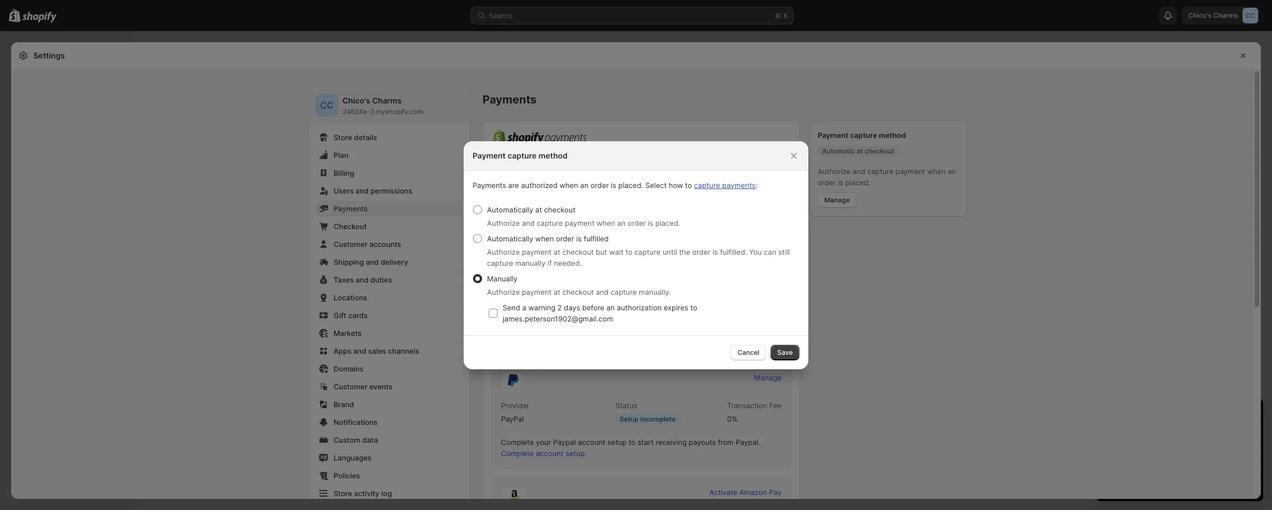 Task type: locate. For each thing, give the bounding box(es) containing it.
payment capture method up automatic at checkout
[[818, 131, 906, 140]]

shopify inside button
[[529, 271, 555, 280]]

0 vertical spatial are
[[508, 181, 519, 189]]

authorize and capture payment when an order is placed. inside settings dialog
[[818, 167, 957, 187]]

amazon pay image
[[501, 487, 527, 503]]

0 vertical spatial manage
[[825, 196, 850, 204]]

chico's charms image
[[316, 94, 338, 116]]

are left authorized
[[508, 181, 519, 189]]

0 horizontal spatial manage
[[754, 373, 782, 382]]

a inside settings dialog
[[633, 299, 638, 308]]

store down policies
[[334, 489, 352, 498]]

taxes and duties
[[334, 275, 392, 284]]

authorize and capture payment when an order is placed. inside payment capture method dialog
[[487, 218, 681, 227]]

locations
[[334, 293, 367, 302]]

are
[[508, 181, 519, 189], [572, 348, 582, 357]]

0 horizontal spatial payment capture method
[[473, 150, 568, 160]]

authorize and capture payment when an order is placed. down conversion at left
[[487, 218, 681, 227]]

customer events link
[[316, 379, 463, 394]]

order right the
[[693, 247, 711, 256]]

authorize up see
[[487, 287, 520, 296]]

capture up automatic at checkout
[[851, 131, 878, 140]]

your left paypal
[[536, 438, 551, 447]]

status setup incomplete
[[616, 401, 676, 423]]

and down customer accounts
[[366, 258, 379, 266]]

shopify
[[627, 157, 654, 166], [529, 271, 555, 280]]

at right automatic
[[857, 147, 863, 155]]

to left start
[[629, 438, 636, 447]]

with right way
[[610, 157, 625, 166]]

to right 'expires'
[[691, 303, 698, 312]]

a right send
[[522, 303, 527, 312]]

checkout
[[334, 222, 367, 231]]

1 vertical spatial authorize and capture payment when an order is placed.
[[487, 218, 681, 227]]

to inside complete your paypal account setup to start receiving payouts from paypal. complete account setup.
[[629, 438, 636, 447]]

1 vertical spatial customer
[[334, 382, 368, 391]]

2 automatically from the top
[[487, 234, 534, 243]]

markets link
[[316, 325, 463, 341]]

0 horizontal spatial your
[[505, 157, 520, 166]]

payments inside let your customers pay their way with shopify payments
[[492, 169, 526, 177]]

method down shopify payments image
[[539, 150, 568, 160]]

at inside settings dialog
[[857, 147, 863, 155]]

with left shop
[[601, 209, 616, 218]]

checkout up chargeback at the left of the page
[[528, 209, 560, 218]]

24624a-
[[343, 107, 370, 116]]

1 vertical spatial store
[[334, 489, 352, 498]]

is up manage button
[[838, 178, 844, 187]]

payment up paypal express icon
[[492, 348, 522, 357]]

activate shopify payments
[[498, 271, 591, 280]]

paypal
[[553, 438, 576, 447]]

0 vertical spatial activate
[[498, 271, 527, 280]]

payment capture method
[[818, 131, 906, 140], [473, 150, 568, 160]]

and down "automatically when order is fulfilled"
[[534, 243, 547, 252]]

activate down manually
[[498, 271, 527, 280]]

payment capture method inside settings dialog
[[818, 131, 906, 140]]

1 complete from the top
[[501, 438, 534, 447]]

1 horizontal spatial if
[[571, 299, 575, 308]]

1 vertical spatial are
[[572, 348, 582, 357]]

when inside settings dialog
[[928, 167, 946, 176]]

methods
[[524, 348, 554, 357]]

fulfilled
[[584, 234, 609, 243]]

1 horizontal spatial method
[[879, 131, 906, 140]]

activate
[[498, 271, 527, 280], [710, 488, 738, 497]]

needed.
[[554, 258, 582, 267]]

pay inside button
[[769, 488, 782, 497]]

authorize inside authorize payment at checkout but wait to capture until the order is fulfilled. you can still capture manually if needed.
[[487, 247, 520, 256]]

is left fulfilled
[[577, 234, 582, 243]]

1 automatically from the top
[[487, 205, 534, 214]]

2 store from the top
[[334, 489, 352, 498]]

checkout up easy chargeback management
[[544, 205, 576, 214]]

0 horizontal spatial are
[[508, 181, 519, 189]]

custom
[[334, 436, 361, 444]]

manage inside button
[[825, 196, 850, 204]]

0 vertical spatial method
[[879, 131, 906, 140]]

if left you
[[571, 299, 575, 308]]

setup
[[608, 438, 627, 447]]

an inside settings dialog
[[948, 167, 957, 176]]

shipping and delivery link
[[316, 254, 463, 270]]

shopify up select
[[627, 157, 654, 166]]

1 horizontal spatial are
[[572, 348, 582, 357]]

1 horizontal spatial account
[[578, 438, 606, 447]]

your right the let
[[505, 157, 520, 166]]

authorize down better
[[487, 218, 520, 227]]

automatically for payment
[[487, 234, 534, 243]]

1 vertical spatial account
[[536, 449, 564, 458]]

store up "plan"
[[334, 133, 352, 142]]

account down paypal
[[536, 449, 564, 458]]

payment capture method down shopify payments image
[[473, 150, 568, 160]]

your trial just started element
[[1097, 428, 1264, 501]]

notifications link
[[316, 414, 463, 430]]

method
[[879, 131, 906, 140], [539, 150, 568, 160]]

you
[[750, 247, 762, 256]]

⌘
[[775, 11, 782, 20]]

1 horizontal spatial payment capture method
[[818, 131, 906, 140]]

shopify down manually
[[529, 271, 555, 280]]

authorize down automatic
[[818, 167, 851, 176]]

authorize for manually
[[487, 287, 520, 296]]

1 horizontal spatial pay
[[769, 488, 782, 497]]

store for store details
[[334, 133, 352, 142]]

save
[[778, 348, 793, 356]]

tracking
[[582, 243, 610, 252]]

if up activate shopify payments
[[548, 258, 552, 267]]

order inside authorize and capture payment when an order is placed.
[[818, 178, 836, 187]]

automatically up easy
[[487, 205, 534, 214]]

1 horizontal spatial authorize and capture payment when an order is placed.
[[818, 167, 957, 187]]

log
[[382, 489, 392, 498]]

1 store from the top
[[334, 133, 352, 142]]

1 vertical spatial your
[[743, 299, 759, 308]]

conversion
[[562, 209, 599, 218]]

with left the one
[[616, 348, 631, 357]]

pay right amazon
[[769, 488, 782, 497]]

your right on
[[743, 299, 759, 308]]

0 horizontal spatial if
[[548, 258, 552, 267]]

are inside settings dialog
[[572, 348, 582, 357]]

1 customer from the top
[[334, 240, 368, 249]]

if inside authorize payment at checkout but wait to capture until the order is fulfilled. you can still capture manually if needed.
[[548, 258, 552, 267]]

capture down automatic at checkout
[[868, 167, 894, 176]]

2 customer from the top
[[334, 382, 368, 391]]

activate inside button
[[710, 488, 738, 497]]

shipping
[[334, 258, 364, 266]]

gift cards link
[[316, 308, 463, 323]]

to right how
[[685, 181, 692, 189]]

payouts and cashflow tracking
[[505, 243, 610, 252]]

1 vertical spatial payment capture method
[[473, 150, 568, 160]]

to inside authorize payment at checkout but wait to capture until the order is fulfilled. you can still capture manually if needed.
[[626, 247, 633, 256]]

activate amazon pay
[[710, 488, 782, 497]]

0 horizontal spatial a
[[522, 303, 527, 312]]

1 vertical spatial complete
[[501, 449, 534, 458]]

activate inside button
[[498, 271, 527, 280]]

0 horizontal spatial shopify
[[529, 271, 555, 280]]

customer accounts
[[334, 240, 401, 249]]

1 horizontal spatial shopify
[[627, 157, 654, 166]]

how
[[669, 181, 683, 189]]

status
[[616, 401, 638, 410]]

1 horizontal spatial your
[[536, 438, 551, 447]]

placed. up manage button
[[846, 178, 871, 187]]

:
[[756, 181, 758, 189]]

if
[[548, 258, 552, 267], [571, 299, 575, 308]]

is left fulfilled.
[[713, 247, 719, 256]]

1 vertical spatial automatically
[[487, 234, 534, 243]]

1 vertical spatial manage
[[754, 373, 782, 382]]

capture up use
[[611, 287, 637, 296]]

manage for manage link
[[754, 373, 782, 382]]

send a warning 2 days before an authorization expires to james.peterson1902@gmail.com
[[503, 303, 698, 323]]

apps and sales channels link
[[316, 343, 463, 359]]

account up "setup."
[[578, 438, 606, 447]]

brand link
[[316, 397, 463, 412]]

0 vertical spatial automatically
[[487, 205, 534, 214]]

capture
[[851, 131, 878, 140], [508, 150, 537, 160], [868, 167, 894, 176], [694, 181, 721, 189], [537, 218, 563, 227], [635, 247, 661, 256], [487, 258, 513, 267], [611, 287, 637, 296]]

are inside payment capture method dialog
[[508, 181, 519, 189]]

a
[[633, 299, 638, 308], [522, 303, 527, 312]]

with inside let your customers pay their way with shopify payments
[[610, 157, 625, 166]]

shop
[[618, 209, 635, 218]]

providers
[[537, 299, 569, 308]]

2 horizontal spatial placed.
[[846, 178, 871, 187]]

0 horizontal spatial activate
[[498, 271, 527, 280]]

0 vertical spatial store
[[334, 133, 352, 142]]

transaction fee 0%
[[727, 401, 782, 423]]

1 vertical spatial shopify
[[529, 271, 555, 280]]

payment capture method inside dialog
[[473, 150, 568, 160]]

placed. up until
[[656, 218, 681, 227]]

1 horizontal spatial a
[[633, 299, 638, 308]]

customer down checkout on the top of page
[[334, 240, 368, 249]]

2 vertical spatial payment
[[492, 348, 522, 357]]

0 vertical spatial shopify
[[627, 157, 654, 166]]

0 horizontal spatial authorize and capture payment when an order is placed.
[[487, 218, 681, 227]]

let your customers pay their way with shopify payments
[[492, 157, 654, 177]]

2 horizontal spatial your
[[743, 299, 759, 308]]

and up want
[[596, 287, 609, 296]]

a right use
[[633, 299, 638, 308]]

0 horizontal spatial method
[[539, 150, 568, 160]]

shop settings menu element
[[309, 87, 469, 508]]

0 vertical spatial your
[[505, 157, 520, 166]]

0 horizontal spatial placed.
[[619, 181, 644, 189]]

1 vertical spatial pay
[[769, 488, 782, 497]]

authorize down easy
[[487, 247, 520, 256]]

to right wait
[[626, 247, 633, 256]]

authorize and capture payment when an order is placed.
[[818, 167, 957, 187], [487, 218, 681, 227]]

gift
[[334, 311, 347, 320]]

account
[[578, 438, 606, 447], [536, 449, 564, 458]]

your for complete your paypal account setup to start receiving payouts from paypal. complete account setup.
[[536, 438, 551, 447]]

store activity log link
[[316, 486, 463, 501]]

pay right shop
[[637, 209, 650, 218]]

payment up automatic
[[818, 131, 849, 140]]

payment
[[896, 167, 926, 176], [565, 218, 595, 227], [522, 247, 552, 256], [522, 287, 552, 296], [671, 299, 700, 308], [724, 348, 754, 357]]

warning
[[529, 303, 556, 312]]

manage
[[825, 196, 850, 204], [754, 373, 782, 382]]

plan link
[[316, 147, 463, 163]]

1 horizontal spatial activate
[[710, 488, 738, 497]]

of
[[648, 348, 655, 357]]

custom data
[[334, 436, 378, 444]]

0 vertical spatial payment capture method
[[818, 131, 906, 140]]

checkout up needed.
[[563, 247, 594, 256]]

0 vertical spatial pay
[[637, 209, 650, 218]]

capture up manually
[[487, 258, 513, 267]]

your inside let your customers pay their way with shopify payments
[[505, 157, 520, 166]]

0 vertical spatial complete
[[501, 438, 534, 447]]

complete
[[501, 438, 534, 447], [501, 449, 534, 458]]

manually
[[515, 258, 546, 267]]

activate left amazon
[[710, 488, 738, 497]]

at
[[857, 147, 863, 155], [536, 205, 542, 214], [554, 247, 561, 256], [554, 287, 561, 296]]

manage down automatic
[[825, 196, 850, 204]]

complete your paypal account setup to start receiving payouts from paypal. complete account setup.
[[501, 438, 761, 458]]

1 vertical spatial method
[[539, 150, 568, 160]]

at inside authorize payment at checkout but wait to capture until the order is fulfilled. you can still capture manually if needed.
[[554, 247, 561, 256]]

placed. left select
[[619, 181, 644, 189]]

method up automatic at checkout
[[879, 131, 906, 140]]

you
[[577, 299, 589, 308]]

order up manage button
[[818, 178, 836, 187]]

authorize and capture payment when an order is placed. down automatic at checkout
[[818, 167, 957, 187]]

an
[[948, 167, 957, 176], [581, 181, 589, 189], [618, 218, 626, 227], [607, 303, 615, 312]]

and right apps
[[354, 347, 367, 355]]

payment left the customers
[[473, 150, 506, 160]]

and
[[853, 167, 866, 176], [356, 186, 369, 195], [522, 218, 535, 227], [534, 243, 547, 252], [366, 258, 379, 266], [356, 275, 369, 284], [596, 287, 609, 296], [354, 347, 367, 355]]

payment
[[818, 131, 849, 140], [473, 150, 506, 160], [492, 348, 522, 357]]

2 vertical spatial your
[[536, 438, 551, 447]]

1 horizontal spatial manage
[[825, 196, 850, 204]]

if inside settings dialog
[[571, 299, 575, 308]]

custom data link
[[316, 432, 463, 448]]

automatically up payouts
[[487, 234, 534, 243]]

your inside complete your paypal account setup to start receiving payouts from paypal. complete account setup.
[[536, 438, 551, 447]]

0 vertical spatial with
[[610, 157, 625, 166]]

store inside "link"
[[334, 489, 352, 498]]

send
[[503, 303, 520, 312]]

transaction
[[727, 401, 768, 410]]

customer down 'domains'
[[334, 382, 368, 391]]

domains link
[[316, 361, 463, 377]]

at up needed.
[[554, 247, 561, 256]]

james.peterson1902@gmail.com
[[503, 314, 613, 323]]

0 vertical spatial if
[[548, 258, 552, 267]]

0 vertical spatial customer
[[334, 240, 368, 249]]

0 vertical spatial authorize and capture payment when an order is placed.
[[818, 167, 957, 187]]

billing link
[[316, 165, 463, 181]]

manage down providers. on the bottom right of page
[[754, 373, 782, 382]]

are right that
[[572, 348, 582, 357]]

1 vertical spatial payment
[[473, 150, 506, 160]]

automatically when order is fulfilled
[[487, 234, 609, 243]]

payouts
[[505, 243, 532, 252]]

1 vertical spatial activate
[[710, 488, 738, 497]]

1 vertical spatial if
[[571, 299, 575, 308]]

shopify's
[[657, 348, 688, 357]]

automatic at checkout
[[823, 147, 895, 155]]

select
[[646, 181, 667, 189]]



Task type: describe. For each thing, give the bounding box(es) containing it.
0 vertical spatial account
[[578, 438, 606, 447]]

the
[[679, 247, 691, 256]]

notifications
[[334, 418, 378, 427]]

save button
[[771, 345, 800, 360]]

payments inside payment capture method dialog
[[473, 181, 506, 189]]

chico's
[[343, 96, 370, 105]]

taxes
[[334, 275, 354, 284]]

activate for activate amazon pay
[[710, 488, 738, 497]]

expires
[[664, 303, 689, 312]]

cancel button
[[731, 345, 767, 360]]

billing
[[334, 169, 354, 177]]

is up authorize payment at checkout but wait to capture until the order is fulfilled. you can still capture manually if needed.
[[648, 218, 654, 227]]

customer for customer events
[[334, 382, 368, 391]]

languages link
[[316, 450, 463, 466]]

activate for activate shopify payments
[[498, 271, 527, 280]]

order inside authorize payment at checkout but wait to capture until the order is fulfilled. you can still capture manually if needed.
[[693, 247, 711, 256]]

placed. inside authorize and capture payment when an order is placed.
[[846, 178, 871, 187]]

manage for manage button
[[825, 196, 850, 204]]

order down shop
[[628, 218, 646, 227]]

locations link
[[316, 290, 463, 305]]

available
[[584, 348, 614, 357]]

users and permissions
[[334, 186, 412, 195]]

payment inside dialog
[[473, 150, 506, 160]]

activate shopify payments button
[[492, 266, 598, 284]]

store activity log
[[334, 489, 392, 498]]

manually
[[487, 274, 518, 283]]

automatically for and
[[487, 205, 534, 214]]

better
[[505, 209, 526, 218]]

capture right how
[[694, 181, 721, 189]]

easy chargeback management
[[505, 226, 610, 235]]

2 vertical spatial with
[[616, 348, 631, 357]]

paypal express image
[[501, 372, 526, 388]]

policies link
[[316, 468, 463, 483]]

authorized
[[521, 181, 558, 189]]

method inside settings dialog
[[879, 131, 906, 140]]

3.myshopify.com
[[370, 107, 424, 116]]

amazon
[[740, 488, 767, 497]]

checkout up you
[[563, 287, 594, 296]]

still
[[779, 247, 790, 256]]

1 horizontal spatial placed.
[[656, 218, 681, 227]]

customers
[[522, 157, 559, 166]]

0 vertical spatial payment
[[818, 131, 849, 140]]

gift cards
[[334, 311, 368, 320]]

payments inside "shop settings menu" element
[[334, 204, 368, 213]]

and right users
[[356, 186, 369, 195]]

plan
[[334, 151, 349, 160]]

2
[[558, 303, 562, 312]]

taxes and duties link
[[316, 272, 463, 288]]

days
[[564, 303, 580, 312]]

customer for customer accounts
[[334, 240, 368, 249]]

from
[[718, 438, 734, 447]]

apps and sales channels
[[334, 347, 419, 355]]

order down way
[[591, 181, 609, 189]]

duties
[[371, 275, 392, 284]]

manage link
[[748, 370, 789, 385]]

and down automatic at checkout
[[853, 167, 866, 176]]

to inside send a warning 2 days before an authorization expires to james.peterson1902@gmail.com
[[691, 303, 698, 312]]

activate amazon pay button
[[703, 485, 789, 500]]

use
[[619, 299, 631, 308]]

activity
[[354, 489, 380, 498]]

shopify inside let your customers pay their way with shopify payments
[[627, 157, 654, 166]]

approved
[[690, 348, 722, 357]]

before
[[582, 303, 605, 312]]

payments inside button
[[557, 271, 591, 280]]

method inside dialog
[[539, 150, 568, 160]]

on
[[733, 299, 741, 308]]

policies
[[334, 471, 360, 480]]

let
[[492, 157, 503, 166]]

store details link
[[316, 130, 463, 145]]

settings
[[33, 51, 65, 60]]

an inside send a warning 2 days before an authorization expires to james.peterson1902@gmail.com
[[607, 303, 615, 312]]

setup
[[620, 415, 639, 423]]

and down the automatically at checkout
[[522, 218, 535, 227]]

charms
[[372, 96, 402, 105]]

way
[[594, 157, 608, 166]]

sales
[[368, 347, 386, 355]]

events
[[370, 382, 393, 391]]

data
[[363, 436, 378, 444]]

to left use
[[610, 299, 617, 308]]

capture payments link
[[694, 181, 756, 189]]

payment methods that are available with one of shopify's approved payment providers.
[[492, 348, 790, 357]]

checkout right automatic
[[865, 147, 895, 155]]

all
[[507, 299, 514, 308]]

order up cashflow
[[556, 234, 575, 243]]

1 vertical spatial with
[[601, 209, 616, 218]]

2 complete from the top
[[501, 449, 534, 458]]

shopify image
[[22, 12, 57, 23]]

paypal.
[[736, 438, 761, 447]]

at up the 'providers'
[[554, 287, 561, 296]]

automatically at checkout
[[487, 205, 576, 214]]

cc button
[[316, 94, 338, 116]]

manually.
[[639, 287, 671, 296]]

providers.
[[756, 348, 790, 357]]

automatic
[[823, 147, 855, 155]]

⌘ k
[[775, 11, 789, 20]]

chargeback
[[523, 226, 563, 235]]

payment capture method dialog
[[0, 141, 1273, 369]]

authorize for automatically when order is fulfilled
[[487, 247, 520, 256]]

capture up "automatically when order is fulfilled"
[[537, 218, 563, 227]]

is inside settings dialog
[[838, 178, 844, 187]]

their
[[576, 157, 592, 166]]

one
[[633, 348, 646, 357]]

store for store activity log
[[334, 489, 352, 498]]

that
[[556, 348, 569, 357]]

your for let your customers pay their way with shopify payments
[[505, 157, 520, 166]]

users
[[334, 186, 354, 195]]

shopify payments image
[[492, 130, 589, 145]]

payments link
[[316, 201, 463, 216]]

capture left until
[[635, 247, 661, 256]]

apps
[[334, 347, 352, 355]]

incomplete
[[641, 415, 676, 423]]

see
[[492, 299, 505, 308]]

want
[[591, 299, 608, 308]]

0 horizontal spatial pay
[[637, 209, 650, 218]]

settings dialog
[[11, 42, 1262, 510]]

shipping and delivery
[[334, 258, 408, 266]]

0 horizontal spatial account
[[536, 449, 564, 458]]

users and permissions link
[[316, 183, 463, 199]]

store.
[[761, 299, 780, 308]]

capture down shopify payments image
[[508, 150, 537, 160]]

until
[[663, 247, 677, 256]]

payouts
[[689, 438, 716, 447]]

permissions
[[371, 186, 412, 195]]

authorize payment at checkout and capture manually.
[[487, 287, 671, 296]]

at up chargeback at the left of the page
[[536, 205, 542, 214]]

store details
[[334, 133, 377, 142]]

can
[[764, 247, 777, 256]]

payments
[[723, 181, 756, 189]]

is left select
[[611, 181, 617, 189]]

authorize for automatically at checkout
[[487, 218, 520, 227]]

is inside authorize payment at checkout but wait to capture until the order is fulfilled. you can still capture manually if needed.
[[713, 247, 719, 256]]

complete account setup. link
[[495, 446, 594, 461]]

see all other providers link
[[492, 299, 569, 308]]

payment inside authorize payment at checkout but wait to capture until the order is fulfilled. you can still capture manually if needed.
[[522, 247, 552, 256]]

authorize inside authorize and capture payment when an order is placed.
[[818, 167, 851, 176]]

and right the taxes
[[356, 275, 369, 284]]

details
[[354, 133, 377, 142]]

accounts
[[370, 240, 401, 249]]

search
[[489, 11, 513, 20]]

a inside send a warning 2 days before an authorization expires to james.peterson1902@gmail.com
[[522, 303, 527, 312]]

checkout inside authorize payment at checkout but wait to capture until the order is fulfilled. you can still capture manually if needed.
[[563, 247, 594, 256]]



Task type: vqa. For each thing, say whether or not it's contained in the screenshot.
Payment inside dialog
yes



